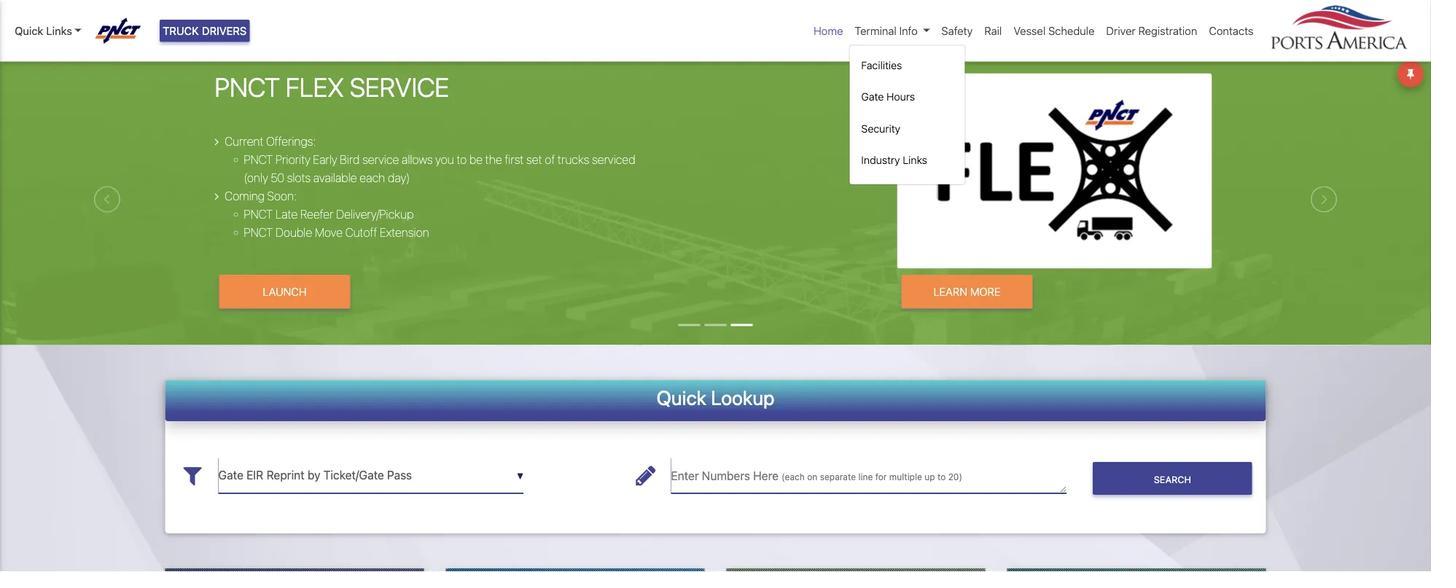 Task type: locate. For each thing, give the bounding box(es) containing it.
late
[[276, 207, 298, 221]]

safety
[[942, 24, 973, 37]]

pnct flex service
[[215, 71, 449, 102]]

to inside enter numbers here (each on separate line for multiple up to 20)
[[938, 472, 946, 483]]

1 vertical spatial to
[[938, 472, 946, 483]]

to
[[457, 153, 467, 166], [938, 472, 946, 483]]

trucks
[[558, 153, 590, 166]]

be
[[470, 153, 483, 166]]

line
[[859, 472, 873, 483]]

truck drivers link
[[160, 20, 250, 42]]

quick lookup
[[657, 386, 775, 410]]

0 vertical spatial links
[[46, 24, 72, 37]]

each
[[360, 171, 385, 185]]

the
[[486, 153, 502, 166]]

pnct up (only
[[244, 153, 273, 166]]

search button
[[1094, 463, 1253, 495]]

search
[[1155, 474, 1192, 485]]

1 horizontal spatial quick
[[657, 386, 707, 410]]

quick links
[[15, 24, 72, 37]]

gate hours link
[[856, 83, 959, 111]]

up
[[925, 472, 935, 483]]

1 horizontal spatial links
[[903, 154, 928, 166]]

flex
[[286, 71, 344, 102]]

here
[[754, 469, 779, 483]]

facilities link
[[856, 51, 959, 79]]

pnct down coming
[[244, 207, 273, 221]]

links for quick links
[[46, 24, 72, 37]]

(only
[[244, 171, 268, 185]]

0 vertical spatial quick
[[15, 24, 43, 37]]

vessel schedule link
[[1008, 17, 1101, 45]]

0 horizontal spatial to
[[457, 153, 467, 166]]

schedule
[[1049, 24, 1095, 37]]

None text field
[[218, 458, 524, 494], [671, 458, 1067, 494], [218, 458, 524, 494], [671, 458, 1067, 494]]

slots
[[287, 171, 311, 185]]

move
[[315, 225, 343, 239]]

vessel schedule
[[1014, 24, 1095, 37]]

flexible service image
[[0, 54, 1432, 427]]

info
[[900, 24, 918, 37]]

50
[[271, 171, 285, 185]]

safety link
[[936, 17, 979, 45]]

coming
[[225, 189, 265, 203]]

pnct
[[215, 71, 280, 102], [244, 153, 273, 166], [244, 207, 273, 221], [244, 225, 273, 239]]

cutoff
[[345, 225, 377, 239]]

industry links
[[862, 154, 928, 166]]

0 horizontal spatial links
[[46, 24, 72, 37]]

set
[[527, 153, 542, 166]]

0 vertical spatial to
[[457, 153, 467, 166]]

0 horizontal spatial quick
[[15, 24, 43, 37]]

learn
[[934, 286, 968, 298]]

1 vertical spatial quick
[[657, 386, 707, 410]]

to left the be
[[457, 153, 467, 166]]

separate
[[820, 472, 856, 483]]

gate hours
[[862, 90, 916, 103]]

home
[[814, 24, 843, 37]]

numbers
[[702, 469, 751, 483]]

quick
[[15, 24, 43, 37], [657, 386, 707, 410]]

early
[[313, 153, 337, 166]]

1 vertical spatial links
[[903, 154, 928, 166]]

hours
[[887, 90, 916, 103]]

security
[[862, 122, 901, 135]]

you
[[436, 153, 454, 166]]

links
[[46, 24, 72, 37], [903, 154, 928, 166]]

quick for quick lookup
[[657, 386, 707, 410]]

serviced
[[592, 153, 636, 166]]

1 horizontal spatial to
[[938, 472, 946, 483]]

extension
[[380, 225, 429, 239]]

enter numbers here (each on separate line for multiple up to 20)
[[671, 469, 963, 483]]

learn more
[[934, 286, 1001, 298]]

facilities
[[862, 59, 903, 71]]

(each
[[782, 472, 805, 483]]

to right up
[[938, 472, 946, 483]]

vessel
[[1014, 24, 1046, 37]]



Task type: describe. For each thing, give the bounding box(es) containing it.
coming soon: pnct late reefer delivery/pickup pnct double move cutoff extension
[[225, 189, 429, 239]]

rail link
[[979, 17, 1008, 45]]

service
[[350, 71, 449, 102]]

offerings:
[[266, 134, 316, 148]]

to inside current offerings: pnct priority early bird service allows you to be the first set of trucks serviced (only 50 slots available each day)
[[457, 153, 467, 166]]

soon:
[[267, 189, 297, 203]]

quick for quick links
[[15, 24, 43, 37]]

contacts link
[[1204, 17, 1260, 45]]

launch button
[[219, 275, 350, 309]]

truck drivers
[[163, 24, 247, 37]]

security link
[[856, 115, 959, 142]]

first
[[505, 153, 524, 166]]

launch
[[263, 286, 307, 298]]

terminal info
[[855, 24, 918, 37]]

delivery/pickup
[[336, 207, 414, 221]]

day)
[[388, 171, 410, 185]]

contacts
[[1210, 24, 1254, 37]]

on
[[808, 472, 818, 483]]

quick links link
[[15, 23, 81, 39]]

industry
[[862, 154, 901, 166]]

multiple
[[890, 472, 923, 483]]

priority
[[276, 153, 311, 166]]

enter
[[671, 469, 699, 483]]

service
[[363, 153, 399, 166]]

driver registration link
[[1101, 17, 1204, 45]]

available
[[313, 171, 357, 185]]

pnct inside current offerings: pnct priority early bird service allows you to be the first set of trucks serviced (only 50 slots available each day)
[[244, 153, 273, 166]]

20)
[[949, 472, 963, 483]]

home link
[[808, 17, 849, 45]]

current
[[225, 134, 264, 148]]

reefer
[[300, 207, 334, 221]]

bird
[[340, 153, 360, 166]]

current offerings: pnct priority early bird service allows you to be the first set of trucks serviced (only 50 slots available each day)
[[225, 134, 636, 185]]

driver registration
[[1107, 24, 1198, 37]]

industry links link
[[856, 147, 959, 174]]

truck
[[163, 24, 199, 37]]

▼
[[517, 471, 524, 482]]

lookup
[[711, 386, 775, 410]]

double
[[276, 225, 312, 239]]

of
[[545, 153, 555, 166]]

angle right image
[[215, 190, 219, 202]]

gate
[[862, 90, 884, 103]]

drivers
[[202, 24, 247, 37]]

allows
[[402, 153, 433, 166]]

registration
[[1139, 24, 1198, 37]]

pnct up current on the left top of page
[[215, 71, 280, 102]]

links for industry links
[[903, 154, 928, 166]]

terminal info link
[[849, 17, 936, 45]]

rail
[[985, 24, 1002, 37]]

terminal
[[855, 24, 897, 37]]

learn more link
[[902, 275, 1033, 309]]

pnct left double
[[244, 225, 273, 239]]

angle right image
[[215, 136, 219, 147]]

more
[[971, 286, 1001, 298]]

driver
[[1107, 24, 1136, 37]]

for
[[876, 472, 887, 483]]



Task type: vqa. For each thing, say whether or not it's contained in the screenshot.
effectively
no



